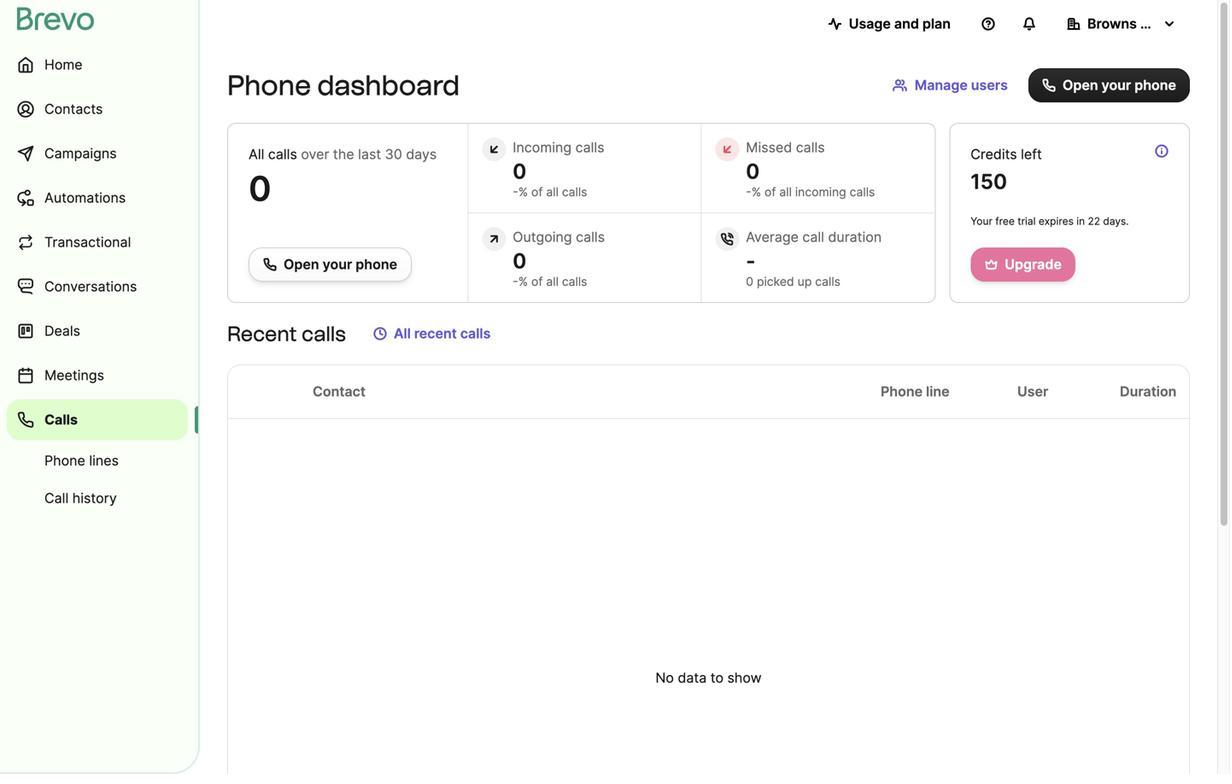 Task type: vqa. For each thing, say whether or not it's contained in the screenshot.
150
yes



Task type: describe. For each thing, give the bounding box(es) containing it.
incoming calls 0 -% of all calls
[[513, 139, 605, 200]]

users
[[971, 77, 1008, 94]]

0 for incoming calls
[[513, 159, 527, 184]]

incoming
[[513, 139, 572, 156]]

your free trial expires in 22 days.
[[971, 215, 1129, 228]]

contacts link
[[7, 89, 188, 130]]

days
[[406, 146, 437, 163]]

data
[[678, 670, 707, 687]]

1 horizontal spatial open your phone button
[[1029, 68, 1190, 103]]

0 for missed calls
[[746, 159, 760, 184]]

automations link
[[7, 178, 188, 219]]

deals
[[44, 323, 80, 340]]

call
[[803, 229, 825, 246]]

call
[[44, 490, 69, 507]]

of for 0
[[531, 185, 543, 200]]

all for 0
[[546, 185, 559, 200]]

history
[[72, 490, 117, 507]]

0 horizontal spatial open your phone
[[284, 256, 397, 273]]

dashboard
[[317, 69, 460, 102]]

line
[[926, 384, 950, 400]]

of inside outgoing calls 0 -% of all calls
[[531, 275, 543, 289]]

phone for the bottom open your phone button
[[356, 256, 397, 273]]

0 inside average call duration - 0 picked up calls
[[746, 275, 754, 289]]

no data to show
[[656, 670, 762, 687]]

- for average
[[746, 249, 756, 274]]

all calls over the last 30 days 0
[[249, 146, 437, 209]]

average call duration - 0 picked up calls
[[746, 229, 882, 289]]

your
[[971, 215, 993, 228]]

all for all calls over the last 30 days 0
[[249, 146, 264, 163]]

over
[[301, 146, 329, 163]]

and
[[894, 15, 919, 32]]

expires
[[1039, 215, 1074, 228]]

contacts
[[44, 101, 103, 117]]

- for outgoing
[[513, 275, 518, 289]]

lines
[[89, 453, 119, 470]]

22
[[1088, 215, 1101, 228]]

calls
[[44, 412, 78, 429]]

phone lines
[[44, 453, 119, 470]]

phone lines link
[[7, 444, 188, 478]]

transactional link
[[7, 222, 188, 263]]

phone for rightmost open your phone button
[[1135, 77, 1177, 94]]

- for missed
[[746, 185, 752, 200]]

browns
[[1088, 15, 1137, 32]]

usage and plan button
[[815, 7, 965, 41]]

0 inside all calls over the last 30 days 0
[[249, 168, 271, 209]]

browns enterprise
[[1088, 15, 1209, 32]]

outgoing calls 0 -% of all calls
[[513, 229, 605, 289]]

to
[[711, 670, 724, 687]]

0 for outgoing calls
[[513, 249, 527, 274]]

calls inside all calls over the last 30 days 0
[[268, 146, 297, 163]]

upgrade
[[1005, 256, 1062, 273]]

all recent calls button
[[360, 317, 504, 351]]

usage and plan
[[849, 15, 951, 32]]

average
[[746, 229, 799, 246]]

incoming
[[795, 185, 847, 200]]

recent
[[414, 326, 457, 342]]

1 vertical spatial open your phone button
[[249, 248, 412, 282]]

picked
[[757, 275, 794, 289]]

user
[[1018, 384, 1049, 400]]

phone for phone dashboard
[[227, 69, 311, 102]]

all for duration
[[780, 185, 792, 200]]

credits left 150
[[971, 146, 1042, 194]]

transactional
[[44, 234, 131, 251]]



Task type: locate. For each thing, give the bounding box(es) containing it.
duration
[[1120, 384, 1177, 400]]

all left incoming
[[780, 185, 792, 200]]

of down outgoing
[[531, 275, 543, 289]]

phone dashboard
[[227, 69, 460, 102]]

deals link
[[7, 311, 188, 352]]

0 inside missed calls 0 -% of all incoming calls
[[746, 159, 760, 184]]

of for -
[[765, 185, 776, 200]]

phone for phone lines
[[44, 453, 85, 470]]

missed calls 0 -% of all incoming calls
[[746, 139, 875, 200]]

calls inside button
[[460, 326, 491, 342]]

1 horizontal spatial phone
[[227, 69, 311, 102]]

30
[[385, 146, 402, 163]]

0 horizontal spatial phone
[[44, 453, 85, 470]]

open your phone
[[1063, 77, 1177, 94], [284, 256, 397, 273]]

% for -
[[752, 185, 761, 200]]

0 horizontal spatial all
[[249, 146, 264, 163]]

0 horizontal spatial your
[[323, 256, 352, 273]]

open
[[1063, 77, 1098, 94], [284, 256, 319, 273]]

phone up over
[[227, 69, 311, 102]]

0 inside outgoing calls 0 -% of all calls
[[513, 249, 527, 274]]

0 vertical spatial phone
[[1135, 77, 1177, 94]]

all inside missed calls 0 -% of all incoming calls
[[780, 185, 792, 200]]

0 vertical spatial phone
[[227, 69, 311, 102]]

% down missed
[[752, 185, 761, 200]]

left
[[1021, 146, 1042, 163]]

0 vertical spatial open your phone button
[[1029, 68, 1190, 103]]

0 vertical spatial open
[[1063, 77, 1098, 94]]

usage
[[849, 15, 891, 32]]

open your phone button up recent calls
[[249, 248, 412, 282]]

- for incoming
[[513, 185, 518, 200]]

calls
[[576, 139, 605, 156], [796, 139, 825, 156], [268, 146, 297, 163], [562, 185, 587, 200], [850, 185, 875, 200], [576, 229, 605, 246], [562, 275, 587, 289], [815, 275, 841, 289], [302, 322, 346, 346], [460, 326, 491, 342]]

open your phone button
[[1029, 68, 1190, 103], [249, 248, 412, 282]]

manage
[[915, 77, 968, 94]]

all left over
[[249, 146, 264, 163]]

all
[[249, 146, 264, 163], [394, 326, 411, 342]]

of inside missed calls 0 -% of all incoming calls
[[765, 185, 776, 200]]

open up recent calls
[[284, 256, 319, 273]]

0 horizontal spatial open your phone button
[[249, 248, 412, 282]]

0
[[513, 159, 527, 184], [746, 159, 760, 184], [249, 168, 271, 209], [513, 249, 527, 274], [746, 275, 754, 289]]

phone left line
[[881, 384, 923, 400]]

% inside outgoing calls 0 -% of all calls
[[518, 275, 528, 289]]

your
[[1102, 77, 1132, 94], [323, 256, 352, 273]]

calls inside average call duration - 0 picked up calls
[[815, 275, 841, 289]]

plan
[[923, 15, 951, 32]]

days.
[[1103, 215, 1129, 228]]

- down outgoing
[[513, 275, 518, 289]]

recent calls
[[227, 322, 346, 346]]

- inside incoming calls 0 -% of all calls
[[513, 185, 518, 200]]

free
[[996, 215, 1015, 228]]

0 horizontal spatial open
[[284, 256, 319, 273]]

campaigns
[[44, 145, 117, 162]]

trial
[[1018, 215, 1036, 228]]

all recent calls
[[394, 326, 491, 342]]

all inside button
[[394, 326, 411, 342]]

all left the recent
[[394, 326, 411, 342]]

1 vertical spatial phone
[[881, 384, 923, 400]]

conversations
[[44, 279, 137, 295]]

contact
[[313, 384, 366, 400]]

0 vertical spatial your
[[1102, 77, 1132, 94]]

% for 0
[[518, 185, 528, 200]]

duration
[[828, 229, 882, 246]]

% down incoming
[[518, 185, 528, 200]]

- inside outgoing calls 0 -% of all calls
[[513, 275, 518, 289]]

- inside average call duration - 0 picked up calls
[[746, 249, 756, 274]]

1 vertical spatial open
[[284, 256, 319, 273]]

open down browns
[[1063, 77, 1098, 94]]

home
[[44, 56, 83, 73]]

0 horizontal spatial phone
[[356, 256, 397, 273]]

2 vertical spatial phone
[[44, 453, 85, 470]]

%
[[518, 185, 528, 200], [752, 185, 761, 200], [518, 275, 528, 289]]

1 horizontal spatial open your phone
[[1063, 77, 1177, 94]]

% down outgoing
[[518, 275, 528, 289]]

all
[[546, 185, 559, 200], [780, 185, 792, 200], [546, 275, 559, 289]]

phone
[[1135, 77, 1177, 94], [356, 256, 397, 273]]

call history link
[[7, 482, 188, 516]]

call history
[[44, 490, 117, 507]]

150
[[971, 169, 1007, 194]]

automations
[[44, 190, 126, 206]]

upgrade button
[[971, 248, 1076, 282]]

up
[[798, 275, 812, 289]]

- down incoming
[[513, 185, 518, 200]]

show
[[728, 670, 762, 687]]

phone up call
[[44, 453, 85, 470]]

of inside incoming calls 0 -% of all calls
[[531, 185, 543, 200]]

-
[[513, 185, 518, 200], [746, 185, 752, 200], [746, 249, 756, 274], [513, 275, 518, 289]]

recent
[[227, 322, 297, 346]]

outgoing
[[513, 229, 572, 246]]

all inside incoming calls 0 -% of all calls
[[546, 185, 559, 200]]

1 horizontal spatial open
[[1063, 77, 1098, 94]]

1 vertical spatial your
[[323, 256, 352, 273]]

conversations link
[[7, 267, 188, 308]]

% inside incoming calls 0 -% of all calls
[[518, 185, 528, 200]]

0 inside incoming calls 0 -% of all calls
[[513, 159, 527, 184]]

all for all recent calls
[[394, 326, 411, 342]]

% inside missed calls 0 -% of all incoming calls
[[752, 185, 761, 200]]

campaigns link
[[7, 133, 188, 174]]

of down missed
[[765, 185, 776, 200]]

home link
[[7, 44, 188, 85]]

phone for phone line
[[881, 384, 923, 400]]

2 horizontal spatial phone
[[881, 384, 923, 400]]

dialog
[[1218, 0, 1230, 775], [1218, 0, 1230, 775], [1218, 0, 1230, 775]]

all inside all calls over the last 30 days 0
[[249, 146, 264, 163]]

0 vertical spatial all
[[249, 146, 264, 163]]

- down missed
[[746, 185, 752, 200]]

1 vertical spatial open your phone
[[284, 256, 397, 273]]

meetings link
[[7, 355, 188, 396]]

1 vertical spatial phone
[[356, 256, 397, 273]]

open your phone button down browns
[[1029, 68, 1190, 103]]

1 horizontal spatial all
[[394, 326, 411, 342]]

no
[[656, 670, 674, 687]]

of down incoming
[[531, 185, 543, 200]]

of
[[531, 185, 543, 200], [765, 185, 776, 200], [531, 275, 543, 289]]

0 vertical spatial open your phone
[[1063, 77, 1177, 94]]

1 horizontal spatial your
[[1102, 77, 1132, 94]]

1 horizontal spatial phone
[[1135, 77, 1177, 94]]

missed
[[746, 139, 792, 156]]

the
[[333, 146, 354, 163]]

- down average
[[746, 249, 756, 274]]

all down outgoing
[[546, 275, 559, 289]]

browns enterprise button
[[1054, 7, 1209, 41]]

meetings
[[44, 367, 104, 384]]

in
[[1077, 215, 1085, 228]]

calls link
[[7, 400, 188, 441]]

all down incoming
[[546, 185, 559, 200]]

last
[[358, 146, 381, 163]]

all inside outgoing calls 0 -% of all calls
[[546, 275, 559, 289]]

- inside missed calls 0 -% of all incoming calls
[[746, 185, 752, 200]]

1 vertical spatial all
[[394, 326, 411, 342]]

phone
[[227, 69, 311, 102], [881, 384, 923, 400], [44, 453, 85, 470]]

credits
[[971, 146, 1017, 163]]

enterprise
[[1141, 15, 1209, 32]]

phone line
[[881, 384, 950, 400]]

manage users
[[915, 77, 1008, 94]]

manage users button
[[879, 68, 1022, 103]]



